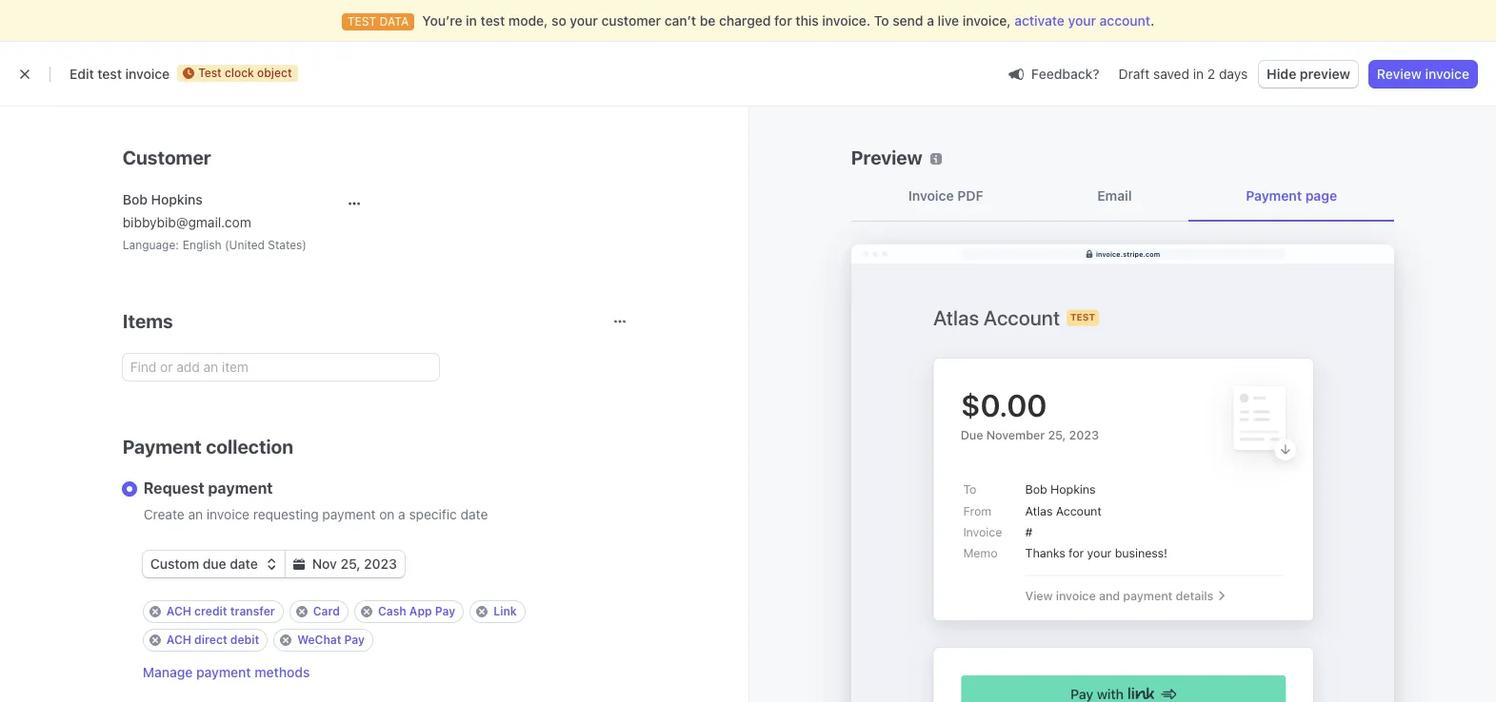 Task type: locate. For each thing, give the bounding box(es) containing it.
debit
[[230, 633, 259, 648]]

credit
[[194, 605, 227, 619]]

payment up request
[[123, 436, 202, 458]]

payment left the "on"
[[322, 507, 376, 523]]

test
[[481, 12, 505, 29], [97, 66, 122, 82]]

0 horizontal spatial pay
[[344, 633, 365, 648]]

ach
[[166, 605, 191, 619], [166, 633, 191, 648]]

1 horizontal spatial in
[[1193, 66, 1204, 82]]

test right edit
[[97, 66, 122, 82]]

app
[[409, 605, 432, 619]]

a left the live
[[927, 12, 934, 29]]

0 horizontal spatial svg image
[[293, 559, 305, 571]]

0 horizontal spatial your
[[570, 12, 598, 29]]

payment
[[1246, 188, 1302, 204], [123, 436, 202, 458]]

activate your account link
[[1015, 11, 1151, 30]]

1 vertical spatial a
[[398, 507, 406, 523]]

0 vertical spatial test
[[481, 12, 505, 29]]

invoice right review
[[1425, 66, 1470, 82]]

invoice left test
[[125, 66, 170, 82]]

ach for ach credit transfer
[[166, 605, 191, 619]]

your right so
[[570, 12, 598, 29]]

ach right remove ach direct debit icon
[[166, 633, 191, 648]]

pay down remove cash app pay icon
[[344, 633, 365, 648]]

1 horizontal spatial date
[[461, 507, 488, 523]]

2023
[[364, 556, 397, 572]]

toolbar containing ach credit transfer
[[143, 601, 626, 652]]

activate
[[1015, 12, 1065, 29]]

date right specific
[[461, 507, 488, 523]]

1 ach from the top
[[166, 605, 191, 619]]

1 horizontal spatial test
[[481, 12, 505, 29]]

invoice
[[908, 188, 954, 204]]

0 horizontal spatial in
[[466, 12, 477, 29]]

date
[[461, 507, 488, 523], [230, 556, 258, 572]]

1 vertical spatial svg image
[[293, 559, 305, 571]]

pay
[[435, 605, 455, 619], [344, 633, 365, 648]]

preview
[[851, 147, 923, 169]]

invoice inside "request payment create an invoice requesting payment on a specific date"
[[207, 507, 250, 523]]

0 vertical spatial svg image
[[349, 198, 360, 210]]

1 vertical spatial test
[[97, 66, 122, 82]]

0 vertical spatial ach
[[166, 605, 191, 619]]

0 vertical spatial pay
[[435, 605, 455, 619]]

in
[[466, 12, 477, 29], [1193, 66, 1204, 82]]

payment down ach direct debit
[[196, 665, 251, 681]]

be
[[700, 12, 716, 29]]

1 horizontal spatial invoice
[[207, 507, 250, 523]]

remove ach credit transfer image
[[149, 607, 161, 618]]

0 vertical spatial payment
[[208, 480, 273, 497]]

payment down collection
[[208, 480, 273, 497]]

charged
[[719, 12, 771, 29]]

1 vertical spatial ach
[[166, 633, 191, 648]]

0 vertical spatial date
[[461, 507, 488, 523]]

request payment create an invoice requesting payment on a specific date
[[144, 480, 488, 523]]

bob
[[123, 191, 148, 208]]

review
[[1377, 66, 1422, 82]]

25,
[[340, 556, 361, 572]]

1 vertical spatial payment
[[123, 436, 202, 458]]

invoice right "an"
[[207, 507, 250, 523]]

1 horizontal spatial your
[[1068, 12, 1096, 29]]

for
[[774, 12, 792, 29]]

test
[[198, 66, 222, 80]]

a right the "on"
[[398, 507, 406, 523]]

in left 2
[[1193, 66, 1204, 82]]

manage payment methods
[[143, 665, 310, 681]]

states)
[[268, 238, 307, 252]]

feedback? button
[[1001, 60, 1107, 87]]

remove link image
[[476, 607, 488, 618]]

an
[[188, 507, 203, 523]]

0 vertical spatial a
[[927, 12, 934, 29]]

1 horizontal spatial svg image
[[349, 198, 360, 210]]

payment
[[208, 480, 273, 497], [322, 507, 376, 523], [196, 665, 251, 681]]

1 horizontal spatial a
[[927, 12, 934, 29]]

payment left page
[[1246, 188, 1302, 204]]

2 ach from the top
[[166, 633, 191, 648]]

remove card image
[[296, 607, 307, 618]]

send
[[893, 12, 924, 29]]

2
[[1208, 66, 1216, 82]]

invoice inside review invoice button
[[1425, 66, 1470, 82]]

date inside custom due date popup button
[[230, 556, 258, 572]]

edit test invoice
[[70, 66, 170, 82]]

svg image
[[349, 198, 360, 210], [293, 559, 305, 571]]

page
[[1305, 188, 1337, 204]]

account
[[1100, 12, 1151, 29]]

nov 25, 2023 button
[[286, 552, 405, 578]]

bob hopkins bibbybib@gmail.com language: english (united states)
[[123, 191, 307, 252]]

your right activate
[[1068, 12, 1096, 29]]

1 your from the left
[[570, 12, 598, 29]]

email
[[1097, 188, 1132, 204]]

1 vertical spatial payment
[[322, 507, 376, 523]]

tab list
[[851, 171, 1394, 222]]

mode,
[[509, 12, 548, 29]]

payment inside button
[[196, 665, 251, 681]]

request
[[144, 480, 204, 497]]

0 horizontal spatial date
[[230, 556, 258, 572]]

to
[[874, 12, 889, 29]]

tab list containing invoice pdf
[[851, 171, 1394, 222]]

custom
[[150, 556, 199, 572]]

payment page
[[1246, 188, 1337, 204]]

2 vertical spatial payment
[[196, 665, 251, 681]]

in right you're
[[466, 12, 477, 29]]

manage
[[143, 665, 193, 681]]

invoice
[[125, 66, 170, 82], [1425, 66, 1470, 82], [207, 507, 250, 523]]

0 vertical spatial payment
[[1246, 188, 1302, 204]]

language:
[[123, 238, 179, 252]]

1 horizontal spatial payment
[[1246, 188, 1302, 204]]

feedback?
[[1031, 65, 1100, 81]]

manage payment methods button
[[143, 664, 310, 683]]

payment for manage
[[196, 665, 251, 681]]

test left mode,
[[481, 12, 505, 29]]

payment for payment collection
[[123, 436, 202, 458]]

0 horizontal spatial a
[[398, 507, 406, 523]]

0 horizontal spatial payment
[[123, 436, 202, 458]]

invoice.
[[822, 12, 871, 29]]

can't
[[665, 12, 696, 29]]

.
[[1151, 12, 1155, 29]]

custom due date button
[[143, 552, 285, 578]]

ach right 'remove ach credit transfer' image
[[166, 605, 191, 619]]

1 vertical spatial pay
[[344, 633, 365, 648]]

2 horizontal spatial invoice
[[1425, 66, 1470, 82]]

live
[[938, 12, 959, 29]]

pay right app
[[435, 605, 455, 619]]

date left svg image
[[230, 556, 258, 572]]

1 vertical spatial date
[[230, 556, 258, 572]]

toolbar
[[143, 601, 626, 652]]

your
[[570, 12, 598, 29], [1068, 12, 1096, 29]]



Task type: describe. For each thing, give the bounding box(es) containing it.
1 vertical spatial in
[[1193, 66, 1204, 82]]

invoice pdf
[[908, 188, 983, 204]]

review invoice
[[1377, 66, 1470, 82]]

wechat
[[297, 633, 341, 648]]

invoice,
[[963, 12, 1011, 29]]

payment collection
[[123, 436, 293, 458]]

clock
[[225, 66, 254, 80]]

collection
[[206, 436, 293, 458]]

remove ach direct debit image
[[149, 635, 161, 647]]

remove cash app pay image
[[361, 607, 372, 618]]

payment for request
[[208, 480, 273, 497]]

hide preview button
[[1259, 61, 1358, 88]]

you're
[[422, 12, 462, 29]]

invoice.stripe.com
[[1096, 250, 1160, 258]]

edit
[[70, 66, 94, 82]]

(united
[[225, 238, 265, 252]]

draft saved in 2 days
[[1119, 66, 1248, 82]]

ach credit transfer
[[166, 605, 275, 619]]

requesting
[[253, 507, 319, 523]]

customer
[[602, 12, 661, 29]]

cash
[[378, 605, 406, 619]]

you're in test mode, so your customer can't be charged for this invoice. to send a live invoice, activate your account .
[[422, 12, 1155, 29]]

so
[[552, 12, 567, 29]]

bibbybib@gmail.com
[[123, 214, 251, 231]]

due
[[203, 556, 226, 572]]

object
[[257, 66, 292, 80]]

on
[[379, 507, 395, 523]]

wechat pay
[[297, 633, 365, 648]]

transfer
[[230, 605, 275, 619]]

preview
[[1300, 66, 1351, 82]]

0 horizontal spatial test
[[97, 66, 122, 82]]

direct
[[194, 633, 227, 648]]

0 vertical spatial in
[[466, 12, 477, 29]]

test clock object
[[198, 66, 292, 80]]

1 horizontal spatial pay
[[435, 605, 455, 619]]

pdf
[[957, 188, 983, 204]]

Find or add an item text field
[[123, 354, 439, 381]]

2 your from the left
[[1068, 12, 1096, 29]]

custom due date
[[150, 556, 258, 572]]

0 horizontal spatial invoice
[[125, 66, 170, 82]]

nov
[[312, 556, 337, 572]]

ach for ach direct debit
[[166, 633, 191, 648]]

cash app pay
[[378, 605, 455, 619]]

card
[[313, 605, 340, 619]]

svg image inside "nov 25, 2023" button
[[293, 559, 305, 571]]

remove wechat pay image
[[280, 635, 292, 647]]

review invoice button
[[1370, 61, 1477, 88]]

hopkins
[[151, 191, 203, 208]]

customer
[[123, 147, 211, 169]]

this
[[796, 12, 819, 29]]

hide
[[1267, 66, 1297, 82]]

a inside "request payment create an invoice requesting payment on a specific date"
[[398, 507, 406, 523]]

date inside "request payment create an invoice requesting payment on a specific date"
[[461, 507, 488, 523]]

payment for payment page
[[1246, 188, 1302, 204]]

days
[[1219, 66, 1248, 82]]

draft
[[1119, 66, 1150, 82]]

specific
[[409, 507, 457, 523]]

saved
[[1154, 66, 1190, 82]]

nov 25, 2023
[[312, 556, 397, 572]]

svg image
[[266, 559, 277, 571]]

ach direct debit
[[166, 633, 259, 648]]

link
[[494, 605, 517, 619]]

english
[[183, 238, 222, 252]]

hide preview
[[1267, 66, 1351, 82]]

items
[[123, 311, 173, 332]]

methods
[[255, 665, 310, 681]]

create
[[144, 507, 185, 523]]



Task type: vqa. For each thing, say whether or not it's contained in the screenshot.
MRR
no



